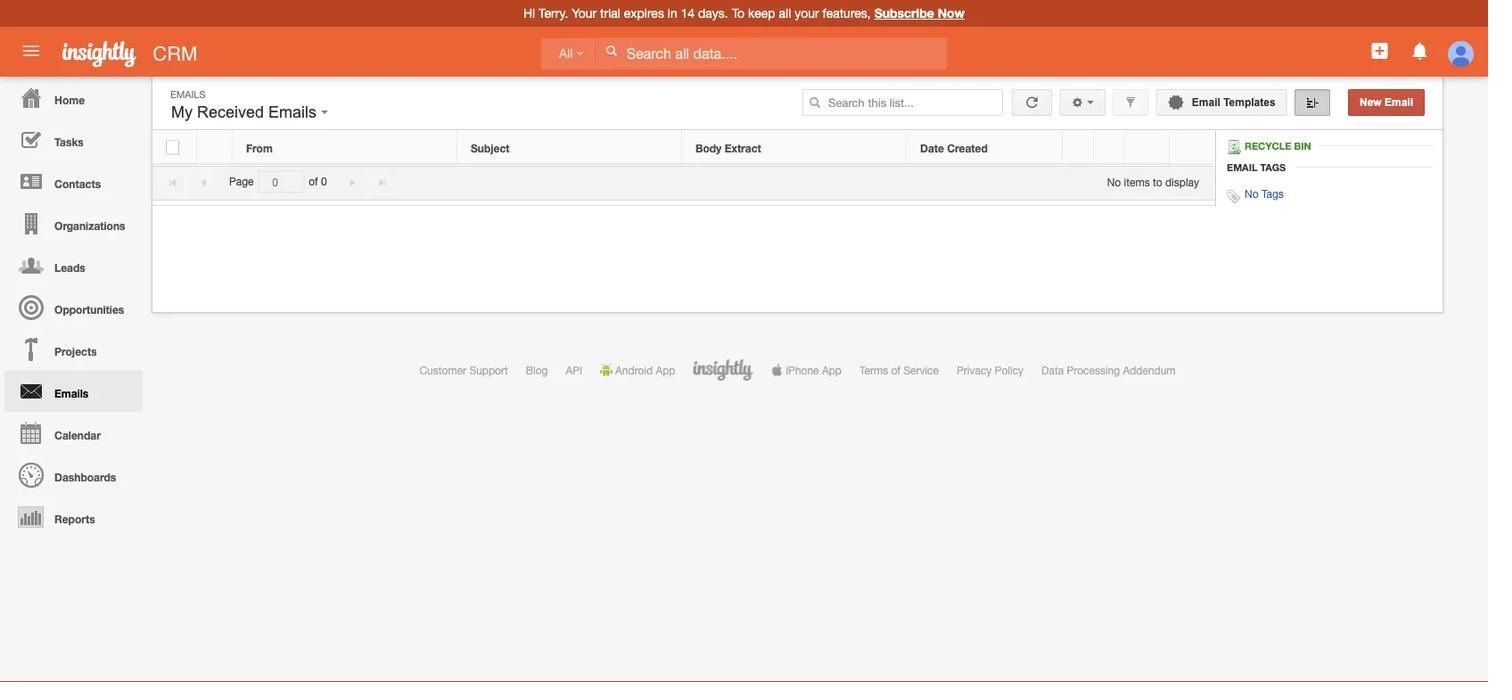 Task type: vqa. For each thing, say whether or not it's contained in the screenshot.
the (573) 957-9840 cell
no



Task type: describe. For each thing, give the bounding box(es) containing it.
api link
[[566, 364, 582, 376]]

tags
[[1260, 161, 1286, 173]]

0 horizontal spatial emails
[[54, 387, 88, 399]]

customer support link
[[419, 364, 508, 376]]

terms
[[860, 364, 888, 376]]

row containing from
[[152, 131, 1214, 164]]

dashboards link
[[4, 454, 143, 496]]

emails inside button
[[268, 103, 317, 121]]

organizations link
[[4, 202, 143, 244]]

my
[[171, 103, 193, 121]]

contacts link
[[4, 161, 143, 202]]

refresh list image
[[1024, 96, 1041, 108]]

to
[[732, 6, 745, 21]]

now
[[938, 6, 965, 21]]

organizations
[[54, 219, 125, 232]]

new email
[[1360, 96, 1413, 108]]

to
[[1153, 175, 1162, 188]]

trial
[[600, 6, 621, 21]]

emails link
[[4, 370, 143, 412]]

addendum
[[1123, 364, 1176, 376]]

features,
[[823, 6, 871, 21]]

support
[[469, 364, 508, 376]]

white image
[[605, 45, 618, 57]]

no for no items to display
[[1107, 175, 1121, 188]]

0
[[321, 175, 327, 188]]

in
[[668, 6, 677, 21]]

all
[[559, 47, 573, 61]]

0 horizontal spatial of
[[309, 175, 318, 188]]

customer
[[419, 364, 466, 376]]

tasks
[[54, 136, 84, 148]]

date
[[920, 142, 944, 154]]

your
[[795, 6, 819, 21]]

privacy policy
[[957, 364, 1024, 376]]

reports link
[[4, 496, 143, 538]]

leads link
[[4, 244, 143, 286]]

no items to display
[[1107, 175, 1199, 188]]

blog link
[[526, 364, 548, 376]]

opportunities
[[54, 303, 124, 316]]

show list view filters image
[[1125, 96, 1137, 109]]

home
[[54, 94, 85, 106]]

display
[[1165, 175, 1199, 188]]

home link
[[4, 77, 143, 119]]

api
[[566, 364, 582, 376]]

terms of service link
[[860, 364, 939, 376]]

iphone
[[786, 364, 819, 376]]

service
[[904, 364, 939, 376]]

created
[[947, 142, 988, 154]]

projects
[[54, 345, 97, 358]]

Search all data.... text field
[[595, 37, 947, 69]]

my received emails button
[[167, 99, 333, 126]]

app for android app
[[656, 364, 675, 376]]

tasks link
[[4, 119, 143, 161]]

processing
[[1067, 364, 1120, 376]]

calendar link
[[4, 412, 143, 454]]

keep
[[748, 6, 775, 21]]

subject
[[471, 142, 510, 154]]

projects link
[[4, 328, 143, 370]]

1 horizontal spatial of
[[891, 364, 901, 376]]

date created
[[920, 142, 988, 154]]

none checkbox inside row
[[166, 140, 179, 155]]

app for iphone app
[[822, 364, 842, 376]]

leads
[[54, 261, 85, 274]]

terry.
[[539, 6, 568, 21]]

expires
[[624, 6, 664, 21]]

new email link
[[1348, 89, 1425, 116]]

email templates link
[[1156, 89, 1287, 116]]

customer support
[[419, 364, 508, 376]]

blog
[[526, 364, 548, 376]]



Task type: locate. For each thing, give the bounding box(es) containing it.
your
[[572, 6, 597, 21]]

email for templates
[[1192, 96, 1221, 108]]

body
[[696, 142, 722, 154]]

2 vertical spatial emails
[[54, 387, 88, 399]]

recycle bin link
[[1227, 140, 1320, 154]]

show sidebar image
[[1306, 96, 1319, 109]]

no tags link
[[1245, 187, 1284, 200]]

dashboards
[[54, 471, 116, 483]]

14
[[681, 6, 695, 21]]

body extract
[[696, 142, 761, 154]]

recycle
[[1245, 140, 1292, 152]]

1 vertical spatial emails
[[268, 103, 317, 121]]

all link
[[541, 38, 595, 70]]

email tags
[[1227, 161, 1286, 173]]

policy
[[995, 364, 1024, 376]]

row
[[152, 131, 1214, 164]]

of 0
[[309, 175, 327, 188]]

subscribe now link
[[874, 6, 965, 21]]

crm
[[153, 42, 197, 65]]

items
[[1124, 175, 1150, 188]]

app right iphone
[[822, 364, 842, 376]]

email left the tags
[[1227, 161, 1258, 173]]

navigation
[[0, 77, 143, 538]]

of
[[309, 175, 318, 188], [891, 364, 901, 376]]

new
[[1360, 96, 1382, 108]]

days.
[[698, 6, 728, 21]]

email templates
[[1189, 96, 1276, 108]]

emails up my
[[170, 88, 206, 100]]

notifications image
[[1409, 40, 1431, 62]]

android
[[615, 364, 653, 376]]

iphone app link
[[771, 364, 842, 376]]

terms of service
[[860, 364, 939, 376]]

emails up calendar link
[[54, 387, 88, 399]]

no tags
[[1245, 187, 1284, 200]]

calendar
[[54, 429, 101, 441]]

search image
[[809, 96, 821, 109]]

0 horizontal spatial no
[[1107, 175, 1121, 188]]

0 horizontal spatial email
[[1192, 96, 1221, 108]]

2 horizontal spatial emails
[[268, 103, 317, 121]]

email for tags
[[1227, 161, 1258, 173]]

app
[[656, 364, 675, 376], [822, 364, 842, 376]]

from
[[246, 142, 273, 154]]

emails
[[170, 88, 206, 100], [268, 103, 317, 121], [54, 387, 88, 399]]

opportunities link
[[4, 286, 143, 328]]

hi
[[523, 6, 535, 21]]

page
[[229, 175, 254, 188]]

email left templates
[[1192, 96, 1221, 108]]

1 horizontal spatial app
[[822, 364, 842, 376]]

0 horizontal spatial app
[[656, 364, 675, 376]]

bin
[[1294, 140, 1311, 152]]

android app
[[615, 364, 675, 376]]

recycle bin
[[1245, 140, 1311, 152]]

reports
[[54, 513, 95, 525]]

None checkbox
[[166, 140, 179, 155]]

app right android
[[656, 364, 675, 376]]

my received emails
[[171, 103, 321, 121]]

0 vertical spatial emails
[[170, 88, 206, 100]]

hi terry. your trial expires in 14 days. to keep all your features, subscribe now
[[523, 6, 965, 21]]

1 horizontal spatial email
[[1227, 161, 1258, 173]]

received
[[197, 103, 264, 121]]

cog image
[[1071, 96, 1084, 109]]

iphone app
[[786, 364, 842, 376]]

1 horizontal spatial no
[[1245, 187, 1259, 200]]

no left items
[[1107, 175, 1121, 188]]

email right new
[[1385, 96, 1413, 108]]

subscribe
[[874, 6, 934, 21]]

1 horizontal spatial emails
[[170, 88, 206, 100]]

no for no tags
[[1245, 187, 1259, 200]]

data processing addendum link
[[1042, 364, 1176, 376]]

of left 0
[[309, 175, 318, 188]]

0 vertical spatial of
[[309, 175, 318, 188]]

emails up 'from'
[[268, 103, 317, 121]]

2 app from the left
[[822, 364, 842, 376]]

all
[[779, 6, 791, 21]]

templates
[[1224, 96, 1276, 108]]

tags
[[1262, 187, 1284, 200]]

of right terms in the bottom right of the page
[[891, 364, 901, 376]]

contacts
[[54, 177, 101, 190]]

1 app from the left
[[656, 364, 675, 376]]

email
[[1192, 96, 1221, 108], [1385, 96, 1413, 108], [1227, 161, 1258, 173]]

no left the tags
[[1245, 187, 1259, 200]]

privacy policy link
[[957, 364, 1024, 376]]

extract
[[725, 142, 761, 154]]

Search this list... text field
[[803, 89, 1003, 116]]

data
[[1042, 364, 1064, 376]]

privacy
[[957, 364, 992, 376]]

android app link
[[600, 364, 675, 376]]

1 vertical spatial of
[[891, 364, 901, 376]]

2 horizontal spatial email
[[1385, 96, 1413, 108]]

data processing addendum
[[1042, 364, 1176, 376]]

navigation containing home
[[0, 77, 143, 538]]



